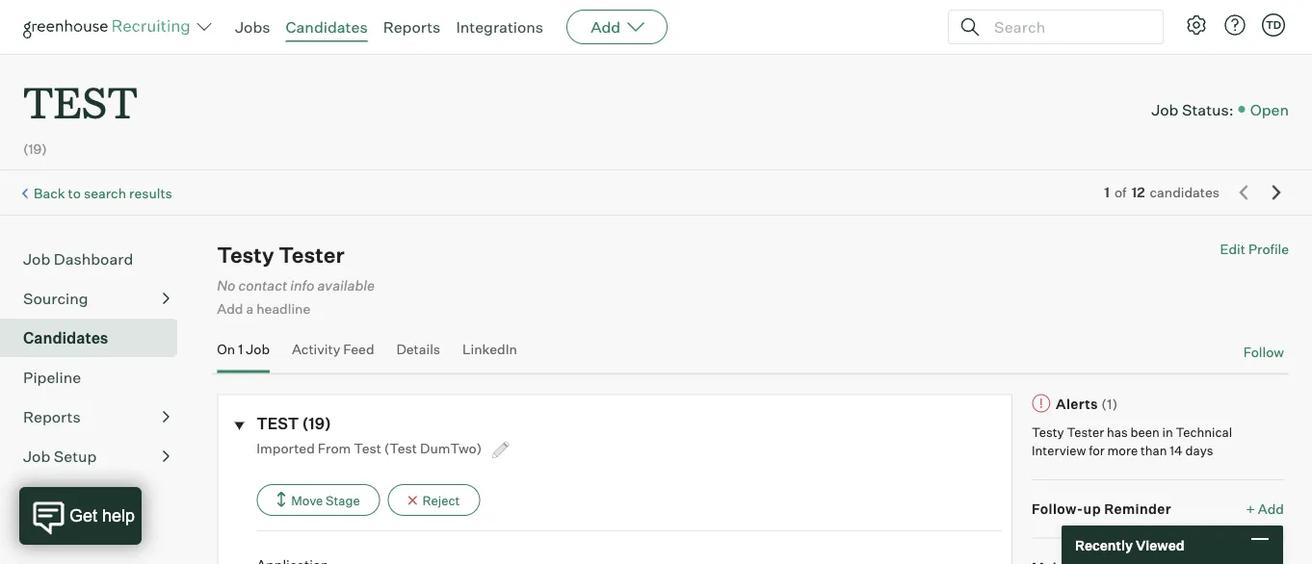 Task type: describe. For each thing, give the bounding box(es) containing it.
linkedin
[[463, 341, 518, 358]]

0 horizontal spatial reports link
[[23, 406, 170, 429]]

edit
[[1221, 241, 1246, 258]]

candidates inside 'link'
[[23, 329, 108, 348]]

imported
[[257, 440, 315, 457]]

edit profile link
[[1221, 241, 1290, 258]]

move stage button
[[257, 485, 381, 517]]

12
[[1132, 184, 1146, 201]]

td button
[[1259, 10, 1290, 40]]

tester for testy tester no contact info available add a headline
[[279, 242, 345, 269]]

to
[[68, 185, 81, 202]]

job setup
[[23, 447, 97, 467]]

job setup link
[[23, 446, 170, 469]]

reject button
[[388, 485, 480, 517]]

activity
[[292, 341, 341, 358]]

0 vertical spatial 1
[[1105, 184, 1110, 201]]

technical
[[1177, 424, 1233, 440]]

alerts
[[1057, 396, 1099, 412]]

0 vertical spatial reports
[[383, 17, 441, 37]]

from
[[318, 440, 351, 457]]

sourcing link
[[23, 287, 170, 311]]

configure image
[[1186, 13, 1209, 37]]

td button
[[1263, 13, 1286, 37]]

tester for testy tester has been in technical interview for more than 14 days
[[1068, 424, 1105, 440]]

test for test
[[23, 73, 138, 130]]

viewed
[[1136, 537, 1185, 554]]

testy tester has been in technical interview for more than 14 days
[[1032, 424, 1233, 459]]

add button
[[567, 10, 668, 44]]

test for test (19)
[[257, 414, 299, 434]]

alerts (1)
[[1057, 396, 1119, 412]]

candidates
[[1151, 184, 1220, 201]]

0 vertical spatial candidates link
[[286, 17, 368, 37]]

sourcing
[[23, 289, 88, 309]]

results
[[129, 185, 172, 202]]

jobs
[[235, 17, 270, 37]]

available
[[318, 277, 375, 294]]

test link
[[23, 54, 138, 134]]

in
[[1163, 424, 1174, 440]]

recently
[[1076, 537, 1134, 554]]

td
[[1267, 18, 1282, 31]]

1 of 12 candidates
[[1105, 184, 1220, 201]]

back
[[34, 185, 65, 202]]

(1)
[[1102, 396, 1119, 412]]

details link
[[397, 341, 441, 370]]

1 horizontal spatial candidates
[[286, 17, 368, 37]]

headline
[[257, 301, 311, 318]]

days
[[1186, 443, 1214, 459]]

linkedin link
[[463, 341, 518, 370]]

details
[[397, 341, 441, 358]]

job for job setup
[[23, 447, 50, 467]]

follow link
[[1244, 343, 1285, 362]]

search
[[84, 185, 126, 202]]

follow-
[[1032, 501, 1084, 518]]

dashboard
[[54, 250, 133, 269]]

edit profile
[[1221, 241, 1290, 258]]

up
[[1084, 501, 1102, 518]]

follow-up reminder
[[1032, 501, 1172, 518]]

move stage
[[291, 493, 360, 508]]

testy for testy tester has been in technical interview for more than 14 days
[[1032, 424, 1065, 440]]

stage
[[326, 493, 360, 508]]

+ add link
[[1247, 500, 1285, 519]]

1 horizontal spatial reports link
[[383, 17, 441, 37]]

testy tester no contact info available add a headline
[[217, 242, 375, 318]]

on 1 job
[[217, 341, 270, 358]]

integrations
[[456, 17, 544, 37]]

job dashboard link
[[23, 248, 170, 271]]

add inside add popup button
[[591, 17, 621, 37]]

dumtwo)
[[420, 440, 482, 457]]



Task type: vqa. For each thing, say whether or not it's contained in the screenshot.
Send Self-Schedule Request link on the right bottom
no



Task type: locate. For each thing, give the bounding box(es) containing it.
tester up info
[[279, 242, 345, 269]]

move
[[291, 493, 323, 508]]

open
[[1251, 100, 1290, 119]]

test up imported
[[257, 414, 299, 434]]

(test
[[385, 440, 417, 457]]

reports left integrations
[[383, 17, 441, 37]]

job for job status:
[[1152, 100, 1179, 119]]

job dashboard
[[23, 250, 133, 269]]

1 vertical spatial add
[[217, 301, 243, 318]]

+
[[1247, 501, 1256, 518]]

job right on
[[246, 341, 270, 358]]

1 horizontal spatial tester
[[1068, 424, 1105, 440]]

tester up for
[[1068, 424, 1105, 440]]

has
[[1108, 424, 1129, 440]]

job
[[1152, 100, 1179, 119], [23, 250, 50, 269], [246, 341, 270, 358], [23, 447, 50, 467]]

(19) up from
[[302, 414, 332, 434]]

tester inside the testy tester no contact info available add a headline
[[279, 242, 345, 269]]

1 vertical spatial tester
[[1068, 424, 1105, 440]]

candidates link right jobs
[[286, 17, 368, 37]]

reminder
[[1105, 501, 1172, 518]]

candidates down sourcing
[[23, 329, 108, 348]]

test down greenhouse recruiting image
[[23, 73, 138, 130]]

testy
[[217, 242, 274, 269], [1032, 424, 1065, 440]]

(19) up back
[[23, 141, 47, 158]]

1 horizontal spatial candidates link
[[286, 17, 368, 37]]

back to search results
[[34, 185, 172, 202]]

reports link left integrations
[[383, 17, 441, 37]]

0 horizontal spatial test
[[23, 73, 138, 130]]

0 horizontal spatial candidates link
[[23, 327, 170, 350]]

greenhouse recruiting image
[[23, 15, 197, 39]]

candidates link
[[286, 17, 368, 37], [23, 327, 170, 350]]

1 vertical spatial 1
[[238, 341, 243, 358]]

2 horizontal spatial add
[[1259, 501, 1285, 518]]

job status:
[[1152, 100, 1235, 119]]

than
[[1141, 443, 1168, 459]]

info
[[290, 277, 315, 294]]

1 left of
[[1105, 184, 1110, 201]]

no
[[217, 277, 236, 294]]

0 horizontal spatial 1
[[238, 341, 243, 358]]

14
[[1171, 443, 1183, 459]]

testy up interview
[[1032, 424, 1065, 440]]

on 1 job link
[[217, 341, 270, 370]]

pipeline
[[23, 368, 81, 388]]

imported from test (test dumtwo)
[[257, 440, 485, 457]]

0 vertical spatial test
[[23, 73, 138, 130]]

job inside job setup link
[[23, 447, 50, 467]]

tester
[[279, 242, 345, 269], [1068, 424, 1105, 440]]

1 horizontal spatial test
[[257, 414, 299, 434]]

profile
[[1249, 241, 1290, 258]]

a
[[246, 301, 254, 318]]

job up sourcing
[[23, 250, 50, 269]]

1 vertical spatial reports link
[[23, 406, 170, 429]]

reports down pipeline
[[23, 408, 81, 427]]

setup
[[54, 447, 97, 467]]

0 vertical spatial tester
[[279, 242, 345, 269]]

0 vertical spatial reports link
[[383, 17, 441, 37]]

job left setup
[[23, 447, 50, 467]]

status:
[[1183, 100, 1235, 119]]

0 vertical spatial candidates
[[286, 17, 368, 37]]

1 vertical spatial testy
[[1032, 424, 1065, 440]]

2 vertical spatial add
[[1259, 501, 1285, 518]]

testy inside testy tester has been in technical interview for more than 14 days
[[1032, 424, 1065, 440]]

test (19)
[[257, 414, 332, 434]]

1 vertical spatial (19)
[[302, 414, 332, 434]]

more
[[1108, 443, 1139, 459]]

job inside on 1 job link
[[246, 341, 270, 358]]

1 vertical spatial candidates link
[[23, 327, 170, 350]]

(19)
[[23, 141, 47, 158], [302, 414, 332, 434]]

0 horizontal spatial testy
[[217, 242, 274, 269]]

0 horizontal spatial reports
[[23, 408, 81, 427]]

job left status:
[[1152, 100, 1179, 119]]

1 horizontal spatial 1
[[1105, 184, 1110, 201]]

reject
[[423, 493, 460, 508]]

test
[[354, 440, 382, 457]]

recently viewed
[[1076, 537, 1185, 554]]

0 horizontal spatial (19)
[[23, 141, 47, 158]]

test
[[23, 73, 138, 130], [257, 414, 299, 434]]

for
[[1089, 443, 1105, 459]]

integrations link
[[456, 17, 544, 37]]

0 vertical spatial testy
[[217, 242, 274, 269]]

1 horizontal spatial add
[[591, 17, 621, 37]]

on
[[217, 341, 235, 358]]

0 horizontal spatial candidates
[[23, 329, 108, 348]]

1 horizontal spatial (19)
[[302, 414, 332, 434]]

candidates right jobs
[[286, 17, 368, 37]]

+ add
[[1247, 501, 1285, 518]]

contact
[[239, 277, 287, 294]]

testy inside the testy tester no contact info available add a headline
[[217, 242, 274, 269]]

of
[[1115, 184, 1127, 201]]

1 horizontal spatial testy
[[1032, 424, 1065, 440]]

add inside + add link
[[1259, 501, 1285, 518]]

add inside the testy tester no contact info available add a headline
[[217, 301, 243, 318]]

job inside 'job dashboard' link
[[23, 250, 50, 269]]

been
[[1131, 424, 1160, 440]]

follow
[[1244, 344, 1285, 361]]

reports link down pipeline link
[[23, 406, 170, 429]]

candidates
[[286, 17, 368, 37], [23, 329, 108, 348]]

1 horizontal spatial reports
[[383, 17, 441, 37]]

add
[[591, 17, 621, 37], [217, 301, 243, 318], [1259, 501, 1285, 518]]

reports
[[383, 17, 441, 37], [23, 408, 81, 427]]

reports link
[[383, 17, 441, 37], [23, 406, 170, 429]]

Search text field
[[990, 13, 1146, 41]]

0 horizontal spatial add
[[217, 301, 243, 318]]

activity feed link
[[292, 341, 375, 370]]

1 right on
[[238, 341, 243, 358]]

tester inside testy tester has been in technical interview for more than 14 days
[[1068, 424, 1105, 440]]

back to search results link
[[34, 185, 172, 202]]

candidates link up pipeline link
[[23, 327, 170, 350]]

feed
[[343, 341, 375, 358]]

1
[[1105, 184, 1110, 201], [238, 341, 243, 358]]

testy for testy tester no contact info available add a headline
[[217, 242, 274, 269]]

0 vertical spatial add
[[591, 17, 621, 37]]

1 vertical spatial candidates
[[23, 329, 108, 348]]

pipeline link
[[23, 367, 170, 390]]

job for job dashboard
[[23, 250, 50, 269]]

interview
[[1032, 443, 1087, 459]]

0 vertical spatial (19)
[[23, 141, 47, 158]]

1 vertical spatial reports
[[23, 408, 81, 427]]

testy up contact on the left
[[217, 242, 274, 269]]

1 vertical spatial test
[[257, 414, 299, 434]]

activity feed
[[292, 341, 375, 358]]

0 horizontal spatial tester
[[279, 242, 345, 269]]

jobs link
[[235, 17, 270, 37]]



